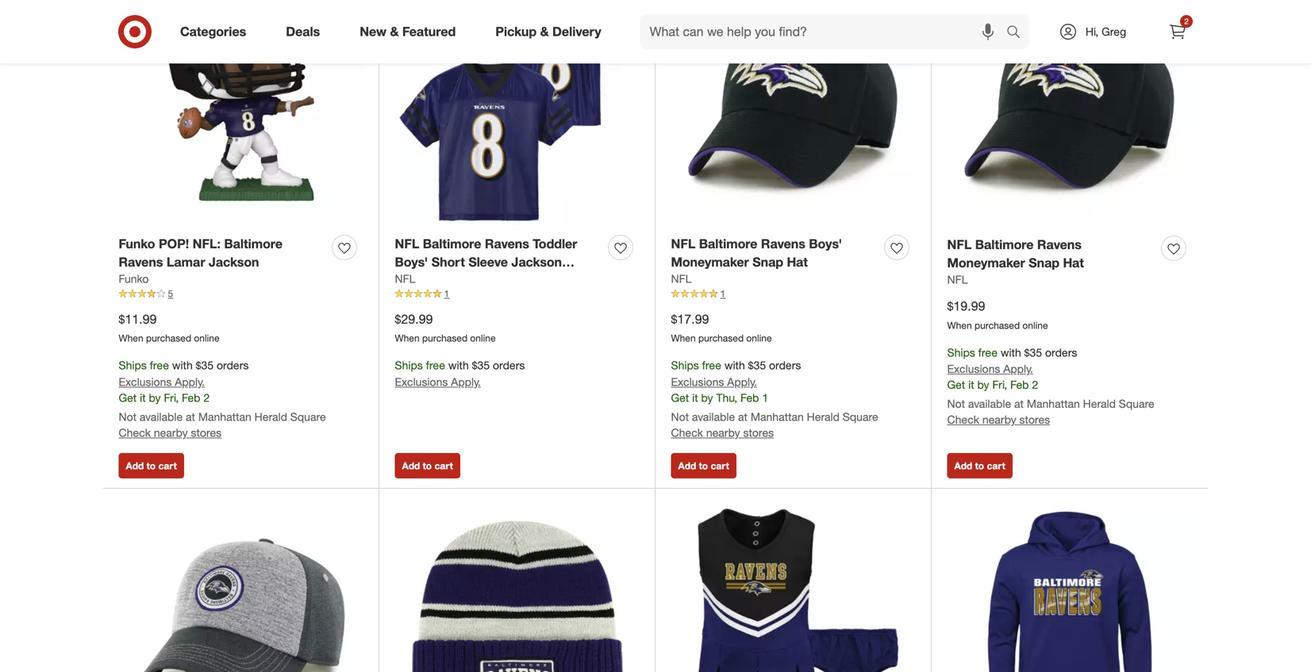 Task type: describe. For each thing, give the bounding box(es) containing it.
& for new
[[390, 24, 399, 39]]

online for $17.99
[[747, 332, 772, 344]]

short
[[432, 254, 465, 270]]

to for $11.99
[[147, 460, 156, 472]]

not for $17.99
[[671, 410, 689, 424]]

stores for $19.99
[[1020, 413, 1051, 427]]

add to cart for $17.99
[[678, 460, 730, 472]]

boys' inside nfl baltimore ravens boys' moneymaker snap hat
[[809, 236, 842, 252]]

feb for $11.99
[[182, 391, 200, 405]]

nfl link for nfl baltimore ravens boys' moneymaker snap hat
[[671, 271, 692, 287]]

categories link
[[167, 14, 266, 49]]

jackson inside "funko pop! nfl: baltimore ravens lamar jackson"
[[209, 254, 259, 270]]

pickup & delivery link
[[482, 14, 621, 49]]

hat inside nfl baltimore ravens boys' moneymaker snap hat
[[787, 254, 808, 270]]

featured
[[402, 24, 456, 39]]

$11.99 when purchased online
[[119, 312, 220, 344]]

baltimore for nfl baltimore ravens toddler boys' short sleeve jackson jersey
[[423, 236, 482, 252]]

add to cart for $11.99
[[126, 460, 177, 472]]

fri, for $11.99
[[164, 391, 179, 405]]

$35 inside 'ships free with $35 orders exclusions apply.'
[[472, 359, 490, 372]]

add to cart button for $19.99
[[948, 453, 1013, 479]]

with for $17.99
[[725, 359, 745, 372]]

orders for $11.99
[[217, 359, 249, 372]]

1 link for sleeve
[[395, 287, 640, 301]]

to for $17.99
[[699, 460, 708, 472]]

add to cart for $19.99
[[955, 460, 1006, 472]]

toddler
[[533, 236, 578, 252]]

2 for funko pop! nfl: baltimore ravens lamar jackson
[[204, 391, 210, 405]]

nfl baltimore ravens boys' moneymaker snap hat link
[[671, 235, 879, 271]]

check nearby stores button for $17.99
[[671, 425, 774, 441]]

ships free with $35 orders exclusions apply. get it by fri, feb 2 not available at manhattan herald square check nearby stores for $19.99
[[948, 346, 1155, 427]]

free for $19.99
[[979, 346, 998, 360]]

$11.99
[[119, 312, 157, 327]]

nfl baltimore ravens toddler boys' short sleeve jackson jersey
[[395, 236, 578, 288]]

to for $29.99
[[423, 460, 432, 472]]

funko for funko pop! nfl: baltimore ravens lamar jackson
[[119, 236, 155, 252]]

pop!
[[159, 236, 189, 252]]

moneymaker inside nfl baltimore ravens boys' moneymaker snap hat
[[671, 254, 749, 270]]

online for $29.99
[[470, 332, 496, 344]]

orders inside 'ships free with $35 orders exclusions apply.'
[[493, 359, 525, 372]]

nfl inside nfl baltimore ravens boys' moneymaker snap hat
[[671, 236, 696, 252]]

ravens inside "funko pop! nfl: baltimore ravens lamar jackson"
[[119, 254, 163, 270]]

get for $11.99
[[119, 391, 137, 405]]

nearby for $11.99
[[154, 426, 188, 440]]

hi, greg
[[1086, 25, 1127, 39]]

baltimore for nfl baltimore ravens boys' moneymaker snap hat
[[699, 236, 758, 252]]

orders for $17.99
[[769, 359, 801, 372]]

by for $17.99
[[702, 391, 713, 405]]

square for funko pop! nfl: baltimore ravens lamar jackson
[[290, 410, 326, 424]]

square for nfl baltimore ravens boys' moneymaker snap hat
[[843, 410, 879, 424]]

apply. for $17.99
[[728, 375, 757, 389]]

when for $17.99
[[671, 332, 696, 344]]

delivery
[[553, 24, 602, 39]]

ships for $11.99
[[119, 359, 147, 372]]

boys' inside nfl baltimore ravens toddler boys' short sleeve jackson jersey
[[395, 254, 428, 270]]

nfl baltimore ravens boys' moneymaker snap hat
[[671, 236, 842, 270]]

to for $19.99
[[976, 460, 985, 472]]

square for nfl baltimore ravens moneymaker snap hat
[[1119, 397, 1155, 411]]

categories
[[180, 24, 246, 39]]

1 for $17.99
[[721, 288, 726, 300]]

funko link
[[119, 271, 149, 287]]

ships for $17.99
[[671, 359, 699, 372]]

$17.99
[[671, 312, 709, 327]]

when for $19.99
[[948, 320, 972, 332]]

jackson inside nfl baltimore ravens toddler boys' short sleeve jackson jersey
[[512, 254, 562, 270]]

available for $17.99
[[692, 410, 735, 424]]

baltimore for nfl baltimore ravens moneymaker snap hat
[[976, 237, 1034, 252]]

pickup & delivery
[[496, 24, 602, 39]]

online for $11.99
[[194, 332, 220, 344]]

ships for $19.99
[[948, 346, 976, 360]]

add for $19.99
[[955, 460, 973, 472]]

free inside 'ships free with $35 orders exclusions apply.'
[[426, 359, 445, 372]]

cart for $29.99
[[435, 460, 453, 472]]

it for $11.99
[[140, 391, 146, 405]]

exclusions for $19.99
[[948, 362, 1001, 376]]

2 for nfl baltimore ravens moneymaker snap hat
[[1032, 378, 1039, 392]]

purchased for $19.99
[[975, 320, 1020, 332]]

herald for nfl baltimore ravens moneymaker snap hat
[[1084, 397, 1116, 411]]

ravens for short
[[485, 236, 529, 252]]

ships free with $35 orders exclusions apply.
[[395, 359, 525, 389]]

sleeve
[[469, 254, 508, 270]]

lamar
[[167, 254, 205, 270]]

at for $11.99
[[186, 410, 195, 424]]

herald for nfl baltimore ravens boys' moneymaker snap hat
[[807, 410, 840, 424]]

nfl baltimore ravens toddler boys' short sleeve jackson jersey link
[[395, 235, 602, 288]]

cart for $11.99
[[158, 460, 177, 472]]

snap inside nfl baltimore ravens boys' moneymaker snap hat
[[753, 254, 784, 270]]

manhattan for $17.99
[[751, 410, 804, 424]]

ravens for hat
[[1038, 237, 1082, 252]]

check for $11.99
[[119, 426, 151, 440]]

get for $17.99
[[671, 391, 689, 405]]

ravens for snap
[[761, 236, 806, 252]]

greg
[[1102, 25, 1127, 39]]

thu,
[[717, 391, 738, 405]]

manhattan for $19.99
[[1027, 397, 1080, 411]]

moneymaker inside nfl baltimore ravens moneymaker snap hat
[[948, 255, 1026, 271]]

$19.99
[[948, 299, 986, 314]]

nfl baltimore ravens moneymaker snap hat link
[[948, 236, 1156, 272]]

deals
[[286, 24, 320, 39]]

2 link
[[1161, 14, 1196, 49]]

5
[[168, 288, 173, 300]]

exclusions apply. button for $19.99
[[948, 361, 1034, 377]]



Task type: vqa. For each thing, say whether or not it's contained in the screenshot.
$29.99 When purchased online
yes



Task type: locate. For each thing, give the bounding box(es) containing it.
exclusions down $19.99 when purchased online
[[948, 362, 1001, 376]]

add to cart for $29.99
[[402, 460, 453, 472]]

nfl baltimore ravens boys' moneymaker snap hat image
[[671, 0, 916, 226], [671, 0, 916, 226]]

online down 5 link
[[194, 332, 220, 344]]

$35 down '$17.99 when purchased online'
[[748, 359, 766, 372]]

get down "$11.99"
[[119, 391, 137, 405]]

purchased inside $19.99 when purchased online
[[975, 320, 1020, 332]]

purchased down $19.99 in the right of the page
[[975, 320, 1020, 332]]

1 inside ships free with $35 orders exclusions apply. get it by thu, feb 1 not available at manhattan herald square check nearby stores
[[763, 391, 769, 405]]

check for $19.99
[[948, 413, 980, 427]]

nfl link for nfl baltimore ravens moneymaker snap hat
[[948, 272, 968, 288]]

it down $11.99 when purchased online on the left of page
[[140, 391, 146, 405]]

get
[[948, 378, 966, 392], [119, 391, 137, 405], [671, 391, 689, 405]]

0 horizontal spatial feb
[[182, 391, 200, 405]]

$19.99 when purchased online
[[948, 299, 1049, 332]]

baltimore
[[224, 236, 283, 252], [423, 236, 482, 252], [699, 236, 758, 252], [976, 237, 1034, 252]]

$35 inside ships free with $35 orders exclusions apply. get it by thu, feb 1 not available at manhattan herald square check nearby stores
[[748, 359, 766, 372]]

purchased for $29.99
[[422, 332, 468, 344]]

$35 down $19.99 when purchased online
[[1025, 346, 1043, 360]]

nfl baltimore ravens coil hat image
[[119, 504, 363, 673], [119, 504, 363, 673]]

add to cart
[[126, 460, 177, 472], [402, 460, 453, 472], [678, 460, 730, 472], [955, 460, 1006, 472]]

2 cart from the left
[[435, 460, 453, 472]]

by
[[978, 378, 990, 392], [149, 391, 161, 405], [702, 391, 713, 405]]

3 add to cart button from the left
[[671, 453, 737, 479]]

$29.99 when purchased online
[[395, 312, 496, 344]]

free
[[979, 346, 998, 360], [150, 359, 169, 372], [426, 359, 445, 372], [702, 359, 722, 372]]

boys'
[[809, 236, 842, 252], [395, 254, 428, 270]]

apply. up thu,
[[728, 375, 757, 389]]

exclusions for $11.99
[[119, 375, 172, 389]]

2 horizontal spatial nearby
[[983, 413, 1017, 427]]

deals link
[[273, 14, 340, 49]]

at inside ships free with $35 orders exclusions apply. get it by thu, feb 1 not available at manhattan herald square check nearby stores
[[738, 410, 748, 424]]

1 horizontal spatial jackson
[[512, 254, 562, 270]]

check for $17.99
[[671, 426, 703, 440]]

orders for $19.99
[[1046, 346, 1078, 360]]

add for $17.99
[[678, 460, 697, 472]]

funko up 'funko' link
[[119, 236, 155, 252]]

feb inside ships free with $35 orders exclusions apply. get it by thu, feb 1 not available at manhattan herald square check nearby stores
[[741, 391, 759, 405]]

2 horizontal spatial available
[[969, 397, 1012, 411]]

add to cart button
[[119, 453, 184, 479], [395, 453, 460, 479], [671, 453, 737, 479], [948, 453, 1013, 479]]

2 horizontal spatial get
[[948, 378, 966, 392]]

nfl baltimore ravens moneymaker snap hat
[[948, 237, 1085, 271]]

stores inside ships free with $35 orders exclusions apply. get it by thu, feb 1 not available at manhattan herald square check nearby stores
[[744, 426, 774, 440]]

nfl baltimore ravens toddler girls' cheer set image
[[671, 504, 916, 673], [671, 504, 916, 673]]

funko up "$11.99"
[[119, 272, 149, 286]]

orders down 5 link
[[217, 359, 249, 372]]

1 horizontal spatial by
[[702, 391, 713, 405]]

4 cart from the left
[[987, 460, 1006, 472]]

1 horizontal spatial it
[[692, 391, 698, 405]]

1 1 link from the left
[[395, 287, 640, 301]]

0 horizontal spatial ships free with $35 orders exclusions apply. get it by fri, feb 2 not available at manhattan herald square check nearby stores
[[119, 359, 326, 440]]

fri, down $11.99 when purchased online on the left of page
[[164, 391, 179, 405]]

0 horizontal spatial not
[[119, 410, 137, 424]]

stores for $11.99
[[191, 426, 222, 440]]

2 add from the left
[[402, 460, 420, 472]]

purchased inside '$17.99 when purchased online'
[[699, 332, 744, 344]]

0 horizontal spatial hat
[[787, 254, 808, 270]]

at for $17.99
[[738, 410, 748, 424]]

nfl baltimore ravens moneymaker snap hat image
[[948, 0, 1193, 227], [948, 0, 1193, 227]]

apply. for $11.99
[[175, 375, 205, 389]]

fri, down $19.99 when purchased online
[[993, 378, 1008, 392]]

2 horizontal spatial nfl link
[[948, 272, 968, 288]]

5 link
[[119, 287, 363, 301]]

1 down short
[[444, 288, 450, 300]]

0 horizontal spatial boys'
[[395, 254, 428, 270]]

orders
[[1046, 346, 1078, 360], [217, 359, 249, 372], [493, 359, 525, 372], [769, 359, 801, 372]]

available
[[969, 397, 1012, 411], [140, 410, 183, 424], [692, 410, 735, 424]]

0 horizontal spatial &
[[390, 24, 399, 39]]

1 & from the left
[[390, 24, 399, 39]]

& for pickup
[[540, 24, 549, 39]]

1 horizontal spatial nfl link
[[671, 271, 692, 287]]

add for $29.99
[[402, 460, 420, 472]]

cart
[[158, 460, 177, 472], [435, 460, 453, 472], [711, 460, 730, 472], [987, 460, 1006, 472]]

available for $19.99
[[969, 397, 1012, 411]]

with for $11.99
[[172, 359, 193, 372]]

2 to from the left
[[423, 460, 432, 472]]

0 horizontal spatial stores
[[191, 426, 222, 440]]

exclusions apply. button down $11.99 when purchased online on the left of page
[[119, 374, 205, 390]]

1 horizontal spatial get
[[671, 391, 689, 405]]

square
[[1119, 397, 1155, 411], [290, 410, 326, 424], [843, 410, 879, 424]]

1 horizontal spatial at
[[738, 410, 748, 424]]

search
[[1000, 25, 1038, 41]]

it
[[969, 378, 975, 392], [140, 391, 146, 405], [692, 391, 698, 405]]

2 horizontal spatial feb
[[1011, 378, 1029, 392]]

2 horizontal spatial at
[[1015, 397, 1024, 411]]

1 horizontal spatial &
[[540, 24, 549, 39]]

available for $11.99
[[140, 410, 183, 424]]

check inside ships free with $35 orders exclusions apply. get it by thu, feb 1 not available at manhattan herald square check nearby stores
[[671, 426, 703, 440]]

nfl link for nfl baltimore ravens toddler boys' short sleeve jackson jersey
[[395, 271, 416, 287]]

2 horizontal spatial it
[[969, 378, 975, 392]]

nfl link up $29.99
[[395, 271, 416, 287]]

ships
[[948, 346, 976, 360], [119, 359, 147, 372], [395, 359, 423, 372], [671, 359, 699, 372]]

2 horizontal spatial by
[[978, 378, 990, 392]]

0 horizontal spatial square
[[290, 410, 326, 424]]

feb
[[1011, 378, 1029, 392], [182, 391, 200, 405], [741, 391, 759, 405]]

0 horizontal spatial 2
[[204, 391, 210, 405]]

check nearby stores button
[[948, 412, 1051, 428], [119, 425, 222, 441], [671, 425, 774, 441]]

nfl:
[[193, 236, 221, 252]]

herald inside ships free with $35 orders exclusions apply. get it by thu, feb 1 not available at manhattan herald square check nearby stores
[[807, 410, 840, 424]]

purchased inside $11.99 when purchased online
[[146, 332, 191, 344]]

online up ships free with $35 orders exclusions apply. get it by thu, feb 1 not available at manhattan herald square check nearby stores
[[747, 332, 772, 344]]

when down $19.99 in the right of the page
[[948, 320, 972, 332]]

purchased for $11.99
[[146, 332, 191, 344]]

2 horizontal spatial not
[[948, 397, 966, 411]]

orders down $19.99 when purchased online
[[1046, 346, 1078, 360]]

3 add to cart from the left
[[678, 460, 730, 472]]

1 horizontal spatial hat
[[1064, 255, 1085, 271]]

$29.99
[[395, 312, 433, 327]]

funko
[[119, 236, 155, 252], [119, 272, 149, 286]]

0 horizontal spatial get
[[119, 391, 137, 405]]

get left thu,
[[671, 391, 689, 405]]

nfl inside nfl baltimore ravens toddler boys' short sleeve jackson jersey
[[395, 236, 420, 252]]

nfl baltimore ravens toddler boys' short sleeve jackson jersey image
[[395, 0, 640, 226], [395, 0, 640, 226]]

2 horizontal spatial square
[[1119, 397, 1155, 411]]

not for $19.99
[[948, 397, 966, 411]]

2 down $19.99 when purchased online
[[1032, 378, 1039, 392]]

free down $29.99 when purchased online
[[426, 359, 445, 372]]

0 horizontal spatial 1 link
[[395, 287, 640, 301]]

snap
[[753, 254, 784, 270], [1029, 255, 1060, 271]]

purchased down $17.99 at right top
[[699, 332, 744, 344]]

with inside ships free with $35 orders exclusions apply. get it by thu, feb 1 not available at manhattan herald square check nearby stores
[[725, 359, 745, 372]]

get for $19.99
[[948, 378, 966, 392]]

exclusions apply. button down $19.99 when purchased online
[[948, 361, 1034, 377]]

exclusions apply. button
[[948, 361, 1034, 377], [119, 374, 205, 390], [395, 374, 481, 390], [671, 374, 757, 390]]

free down $11.99 when purchased online on the left of page
[[150, 359, 169, 372]]

moneymaker up $19.99 in the right of the page
[[948, 255, 1026, 271]]

moneymaker up $17.99 at right top
[[671, 254, 749, 270]]

2 horizontal spatial 1
[[763, 391, 769, 405]]

to
[[147, 460, 156, 472], [423, 460, 432, 472], [699, 460, 708, 472], [976, 460, 985, 472]]

1 horizontal spatial fri,
[[993, 378, 1008, 392]]

0 horizontal spatial check
[[119, 426, 151, 440]]

4 add from the left
[[955, 460, 973, 472]]

herald
[[1084, 397, 1116, 411], [255, 410, 287, 424], [807, 410, 840, 424]]

2 1 link from the left
[[671, 287, 916, 301]]

2 horizontal spatial stores
[[1020, 413, 1051, 427]]

exclusions apply. button up thu,
[[671, 374, 757, 390]]

4 add to cart from the left
[[955, 460, 1006, 472]]

1
[[444, 288, 450, 300], [721, 288, 726, 300], [763, 391, 769, 405]]

ravens inside nfl baltimore ravens boys' moneymaker snap hat
[[761, 236, 806, 252]]

3 cart from the left
[[711, 460, 730, 472]]

purchased inside $29.99 when purchased online
[[422, 332, 468, 344]]

nfl baltimore ravens vista knit beanie image
[[395, 504, 640, 673], [395, 504, 640, 673]]

get down $19.99 in the right of the page
[[948, 378, 966, 392]]

exclusions apply. button for $11.99
[[119, 374, 205, 390]]

stores
[[1020, 413, 1051, 427], [191, 426, 222, 440], [744, 426, 774, 440]]

orders inside ships free with $35 orders exclusions apply. get it by thu, feb 1 not available at manhattan herald square check nearby stores
[[769, 359, 801, 372]]

0 horizontal spatial moneymaker
[[671, 254, 749, 270]]

1 link
[[395, 287, 640, 301], [671, 287, 916, 301]]

at for $19.99
[[1015, 397, 1024, 411]]

by for $19.99
[[978, 378, 990, 392]]

nfl link
[[395, 271, 416, 287], [671, 271, 692, 287], [948, 272, 968, 288]]

orders down $29.99 when purchased online
[[493, 359, 525, 372]]

herald for funko pop! nfl: baltimore ravens lamar jackson
[[255, 410, 287, 424]]

hat
[[787, 254, 808, 270], [1064, 255, 1085, 271]]

What can we help you find? suggestions appear below search field
[[641, 14, 1011, 49]]

0 horizontal spatial nearby
[[154, 426, 188, 440]]

1 vertical spatial funko
[[119, 272, 149, 286]]

0 horizontal spatial snap
[[753, 254, 784, 270]]

ships inside ships free with $35 orders exclusions apply. get it by thu, feb 1 not available at manhattan herald square check nearby stores
[[671, 359, 699, 372]]

1 cart from the left
[[158, 460, 177, 472]]

ships down $17.99 at right top
[[671, 359, 699, 372]]

1 right thu,
[[763, 391, 769, 405]]

funko for funko
[[119, 272, 149, 286]]

exclusions
[[948, 362, 1001, 376], [119, 375, 172, 389], [395, 375, 448, 389], [671, 375, 724, 389]]

purchased down "$11.99"
[[146, 332, 191, 344]]

funko pop! nfl: baltimore ravens lamar jackson
[[119, 236, 283, 270]]

manhattan
[[1027, 397, 1080, 411], [198, 410, 252, 424], [751, 410, 804, 424]]

0 horizontal spatial check nearby stores button
[[119, 425, 222, 441]]

apply. for $19.99
[[1004, 362, 1034, 376]]

new
[[360, 24, 387, 39]]

available inside ships free with $35 orders exclusions apply. get it by thu, feb 1 not available at manhattan herald square check nearby stores
[[692, 410, 735, 424]]

new & featured link
[[346, 14, 476, 49]]

hi,
[[1086, 25, 1099, 39]]

1 funko from the top
[[119, 236, 155, 252]]

$35
[[1025, 346, 1043, 360], [196, 359, 214, 372], [472, 359, 490, 372], [748, 359, 766, 372]]

ships inside 'ships free with $35 orders exclusions apply.'
[[395, 359, 423, 372]]

$35 for $17.99
[[748, 359, 766, 372]]

with down $29.99 when purchased online
[[448, 359, 469, 372]]

1 horizontal spatial 1
[[721, 288, 726, 300]]

1 horizontal spatial square
[[843, 410, 879, 424]]

ravens inside nfl baltimore ravens moneymaker snap hat
[[1038, 237, 1082, 252]]

2
[[1185, 16, 1189, 26], [1032, 378, 1039, 392], [204, 391, 210, 405]]

with up thu,
[[725, 359, 745, 372]]

1 add to cart from the left
[[126, 460, 177, 472]]

ships down $29.99
[[395, 359, 423, 372]]

it down $19.99 when purchased online
[[969, 378, 975, 392]]

ships free with $35 orders exclusions apply. get it by fri, feb 2 not available at manhattan herald square check nearby stores
[[948, 346, 1155, 427], [119, 359, 326, 440]]

add to cart button for $17.99
[[671, 453, 737, 479]]

$35 down $29.99 when purchased online
[[472, 359, 490, 372]]

0 horizontal spatial available
[[140, 410, 183, 424]]

add
[[126, 460, 144, 472], [402, 460, 420, 472], [678, 460, 697, 472], [955, 460, 973, 472]]

apply. down $19.99 when purchased online
[[1004, 362, 1034, 376]]

at
[[1015, 397, 1024, 411], [186, 410, 195, 424], [738, 410, 748, 424]]

4 add to cart button from the left
[[948, 453, 1013, 479]]

2 horizontal spatial check nearby stores button
[[948, 412, 1051, 428]]

nearby for $19.99
[[983, 413, 1017, 427]]

baltimore inside "funko pop! nfl: baltimore ravens lamar jackson"
[[224, 236, 283, 252]]

online inside $11.99 when purchased online
[[194, 332, 220, 344]]

$17.99 when purchased online
[[671, 312, 772, 344]]

by down $11.99 when purchased online on the left of page
[[149, 391, 161, 405]]

2 add to cart from the left
[[402, 460, 453, 472]]

stores for $17.99
[[744, 426, 774, 440]]

nearby inside ships free with $35 orders exclusions apply. get it by thu, feb 1 not available at manhattan herald square check nearby stores
[[707, 426, 741, 440]]

cart for $19.99
[[987, 460, 1006, 472]]

with down $19.99 when purchased online
[[1001, 346, 1022, 360]]

search button
[[1000, 14, 1038, 52]]

funko pop! nfl: baltimore ravens lamar jackson image
[[119, 0, 363, 226], [119, 0, 363, 226]]

exclusions for $17.99
[[671, 375, 724, 389]]

0 vertical spatial boys'
[[809, 236, 842, 252]]

funko pop! nfl: baltimore ravens lamar jackson link
[[119, 235, 326, 271]]

purchased for $17.99
[[699, 332, 744, 344]]

1 link down nfl baltimore ravens boys' moneymaker snap hat link
[[671, 287, 916, 301]]

it inside ships free with $35 orders exclusions apply. get it by thu, feb 1 not available at manhattan herald square check nearby stores
[[692, 391, 698, 405]]

3 add from the left
[[678, 460, 697, 472]]

nfl baltimore ravens toddler boys' poly fleece hooded sweatshirt image
[[948, 504, 1193, 673]]

it for $19.99
[[969, 378, 975, 392]]

apply. inside 'ships free with $35 orders exclusions apply.'
[[451, 375, 481, 389]]

ships down "$11.99"
[[119, 359, 147, 372]]

purchased down $29.99
[[422, 332, 468, 344]]

apply. inside ships free with $35 orders exclusions apply. get it by thu, feb 1 not available at manhattan herald square check nearby stores
[[728, 375, 757, 389]]

0 horizontal spatial jackson
[[209, 254, 259, 270]]

0 vertical spatial funko
[[119, 236, 155, 252]]

1 horizontal spatial available
[[692, 410, 735, 424]]

2 funko from the top
[[119, 272, 149, 286]]

feb right thu,
[[741, 391, 759, 405]]

purchased
[[975, 320, 1020, 332], [146, 332, 191, 344], [422, 332, 468, 344], [699, 332, 744, 344]]

check nearby stores button for $11.99
[[119, 425, 222, 441]]

by for $11.99
[[149, 391, 161, 405]]

2 down $11.99 when purchased online on the left of page
[[204, 391, 210, 405]]

1 horizontal spatial not
[[671, 410, 689, 424]]

1 add from the left
[[126, 460, 144, 472]]

add to cart button for $29.99
[[395, 453, 460, 479]]

1 horizontal spatial nearby
[[707, 426, 741, 440]]

2 horizontal spatial manhattan
[[1027, 397, 1080, 411]]

1 horizontal spatial check
[[671, 426, 703, 440]]

baltimore inside nfl baltimore ravens moneymaker snap hat
[[976, 237, 1034, 252]]

0 horizontal spatial herald
[[255, 410, 287, 424]]

it for $17.99
[[692, 391, 698, 405]]

by inside ships free with $35 orders exclusions apply. get it by thu, feb 1 not available at manhattan herald square check nearby stores
[[702, 391, 713, 405]]

feb for $19.99
[[1011, 378, 1029, 392]]

ships free with $35 orders exclusions apply. get it by fri, feb 2 not available at manhattan herald square check nearby stores for $11.99
[[119, 359, 326, 440]]

feb for $17.99
[[741, 391, 759, 405]]

2 horizontal spatial herald
[[1084, 397, 1116, 411]]

feb down $11.99 when purchased online on the left of page
[[182, 391, 200, 405]]

2 jackson from the left
[[512, 254, 562, 270]]

1 link for hat
[[671, 287, 916, 301]]

1 jackson from the left
[[209, 254, 259, 270]]

ships down $19.99 in the right of the page
[[948, 346, 976, 360]]

hat inside nfl baltimore ravens moneymaker snap hat
[[1064, 255, 1085, 271]]

pickup
[[496, 24, 537, 39]]

apply. down $11.99 when purchased online on the left of page
[[175, 375, 205, 389]]

exclusions inside 'ships free with $35 orders exclusions apply.'
[[395, 375, 448, 389]]

2 add to cart button from the left
[[395, 453, 460, 479]]

exclusions up thu,
[[671, 375, 724, 389]]

online for $19.99
[[1023, 320, 1049, 332]]

1 horizontal spatial 2
[[1032, 378, 1039, 392]]

0 horizontal spatial by
[[149, 391, 161, 405]]

$35 for $19.99
[[1025, 346, 1043, 360]]

online inside $19.99 when purchased online
[[1023, 320, 1049, 332]]

0 horizontal spatial fri,
[[164, 391, 179, 405]]

0 horizontal spatial manhattan
[[198, 410, 252, 424]]

nearby for $17.99
[[707, 426, 741, 440]]

1 horizontal spatial herald
[[807, 410, 840, 424]]

1 up '$17.99 when purchased online'
[[721, 288, 726, 300]]

when down $17.99 at right top
[[671, 332, 696, 344]]

when inside $19.99 when purchased online
[[948, 320, 972, 332]]

free down $19.99 when purchased online
[[979, 346, 998, 360]]

& right pickup
[[540, 24, 549, 39]]

1 horizontal spatial stores
[[744, 426, 774, 440]]

when inside '$17.99 when purchased online'
[[671, 332, 696, 344]]

when down $29.99
[[395, 332, 420, 344]]

nearby
[[983, 413, 1017, 427], [154, 426, 188, 440], [707, 426, 741, 440]]

&
[[390, 24, 399, 39], [540, 24, 549, 39]]

online
[[1023, 320, 1049, 332], [194, 332, 220, 344], [470, 332, 496, 344], [747, 332, 772, 344]]

online up 'ships free with $35 orders exclusions apply.'
[[470, 332, 496, 344]]

when inside $29.99 when purchased online
[[395, 332, 420, 344]]

when down "$11.99"
[[119, 332, 143, 344]]

1 vertical spatial boys'
[[395, 254, 428, 270]]

exclusions inside ships free with $35 orders exclusions apply. get it by thu, feb 1 not available at manhattan herald square check nearby stores
[[671, 375, 724, 389]]

nfl link up $19.99 in the right of the page
[[948, 272, 968, 288]]

it left thu,
[[692, 391, 698, 405]]

get inside ships free with $35 orders exclusions apply. get it by thu, feb 1 not available at manhattan herald square check nearby stores
[[671, 391, 689, 405]]

4 to from the left
[[976, 460, 985, 472]]

when
[[948, 320, 972, 332], [119, 332, 143, 344], [395, 332, 420, 344], [671, 332, 696, 344]]

online inside $29.99 when purchased online
[[470, 332, 496, 344]]

not
[[948, 397, 966, 411], [119, 410, 137, 424], [671, 410, 689, 424]]

1 horizontal spatial boys'
[[809, 236, 842, 252]]

nfl inside nfl baltimore ravens moneymaker snap hat
[[948, 237, 972, 252]]

jersey
[[395, 273, 435, 288]]

exclusions apply. button down $29.99 when purchased online
[[395, 374, 481, 390]]

with down $11.99 when purchased online on the left of page
[[172, 359, 193, 372]]

baltimore inside nfl baltimore ravens boys' moneymaker snap hat
[[699, 236, 758, 252]]

1 link down 'sleeve'
[[395, 287, 640, 301]]

add for $11.99
[[126, 460, 144, 472]]

apply. down $29.99 when purchased online
[[451, 375, 481, 389]]

exclusions down $29.99 when purchased online
[[395, 375, 448, 389]]

3 to from the left
[[699, 460, 708, 472]]

jackson down 'toddler'
[[512, 254, 562, 270]]

not inside ships free with $35 orders exclusions apply. get it by thu, feb 1 not available at manhattan herald square check nearby stores
[[671, 410, 689, 424]]

online down nfl baltimore ravens moneymaker snap hat link
[[1023, 320, 1049, 332]]

2 & from the left
[[540, 24, 549, 39]]

exclusions down $11.99 when purchased online on the left of page
[[119, 375, 172, 389]]

fri, for $19.99
[[993, 378, 1008, 392]]

new & featured
[[360, 24, 456, 39]]

2 right the greg
[[1185, 16, 1189, 26]]

1 to from the left
[[147, 460, 156, 472]]

square inside ships free with $35 orders exclusions apply. get it by thu, feb 1 not available at manhattan herald square check nearby stores
[[843, 410, 879, 424]]

& right 'new'
[[390, 24, 399, 39]]

with inside 'ships free with $35 orders exclusions apply.'
[[448, 359, 469, 372]]

0 horizontal spatial at
[[186, 410, 195, 424]]

baltimore inside nfl baltimore ravens toddler boys' short sleeve jackson jersey
[[423, 236, 482, 252]]

snap inside nfl baltimore ravens moneymaker snap hat
[[1029, 255, 1060, 271]]

1 horizontal spatial snap
[[1029, 255, 1060, 271]]

0 horizontal spatial 1
[[444, 288, 450, 300]]

check nearby stores button for $19.99
[[948, 412, 1051, 428]]

when for $11.99
[[119, 332, 143, 344]]

online inside '$17.99 when purchased online'
[[747, 332, 772, 344]]

with for $19.99
[[1001, 346, 1022, 360]]

1 horizontal spatial ships free with $35 orders exclusions apply. get it by fri, feb 2 not available at manhattan herald square check nearby stores
[[948, 346, 1155, 427]]

1 horizontal spatial check nearby stores button
[[671, 425, 774, 441]]

0 horizontal spatial it
[[140, 391, 146, 405]]

2 horizontal spatial check
[[948, 413, 980, 427]]

with
[[1001, 346, 1022, 360], [172, 359, 193, 372], [448, 359, 469, 372], [725, 359, 745, 372]]

free up thu,
[[702, 359, 722, 372]]

cart for $17.99
[[711, 460, 730, 472]]

2 horizontal spatial 2
[[1185, 16, 1189, 26]]

1 horizontal spatial manhattan
[[751, 410, 804, 424]]

manhattan inside ships free with $35 orders exclusions apply. get it by thu, feb 1 not available at manhattan herald square check nearby stores
[[751, 410, 804, 424]]

ships free with $35 orders exclusions apply. get it by thu, feb 1 not available at manhattan herald square check nearby stores
[[671, 359, 879, 440]]

by left thu,
[[702, 391, 713, 405]]

free for $17.99
[[702, 359, 722, 372]]

when for $29.99
[[395, 332, 420, 344]]

orders down '$17.99 when purchased online'
[[769, 359, 801, 372]]

fri,
[[993, 378, 1008, 392], [164, 391, 179, 405]]

1 for $29.99
[[444, 288, 450, 300]]

free inside ships free with $35 orders exclusions apply. get it by thu, feb 1 not available at manhattan herald square check nearby stores
[[702, 359, 722, 372]]

feb down $19.99 when purchased online
[[1011, 378, 1029, 392]]

check
[[948, 413, 980, 427], [119, 426, 151, 440], [671, 426, 703, 440]]

when inside $11.99 when purchased online
[[119, 332, 143, 344]]

apply.
[[1004, 362, 1034, 376], [175, 375, 205, 389], [451, 375, 481, 389], [728, 375, 757, 389]]

1 horizontal spatial moneymaker
[[948, 255, 1026, 271]]

funko inside "funko pop! nfl: baltimore ravens lamar jackson"
[[119, 236, 155, 252]]

ravens inside nfl baltimore ravens toddler boys' short sleeve jackson jersey
[[485, 236, 529, 252]]

0 horizontal spatial nfl link
[[395, 271, 416, 287]]

1 add to cart button from the left
[[119, 453, 184, 479]]

moneymaker
[[671, 254, 749, 270], [948, 255, 1026, 271]]

1 horizontal spatial feb
[[741, 391, 759, 405]]

1 horizontal spatial 1 link
[[671, 287, 916, 301]]

jackson
[[209, 254, 259, 270], [512, 254, 562, 270]]

jackson up 5 link
[[209, 254, 259, 270]]

ravens
[[485, 236, 529, 252], [761, 236, 806, 252], [1038, 237, 1082, 252], [119, 254, 163, 270]]

by down $19.99 when purchased online
[[978, 378, 990, 392]]

nfl
[[395, 236, 420, 252], [671, 236, 696, 252], [948, 237, 972, 252], [395, 272, 416, 286], [671, 272, 692, 286], [948, 273, 968, 287]]

nfl link up $17.99 at right top
[[671, 271, 692, 287]]

$35 down $11.99 when purchased online on the left of page
[[196, 359, 214, 372]]

$35 for $11.99
[[196, 359, 214, 372]]

not for $11.99
[[119, 410, 137, 424]]



